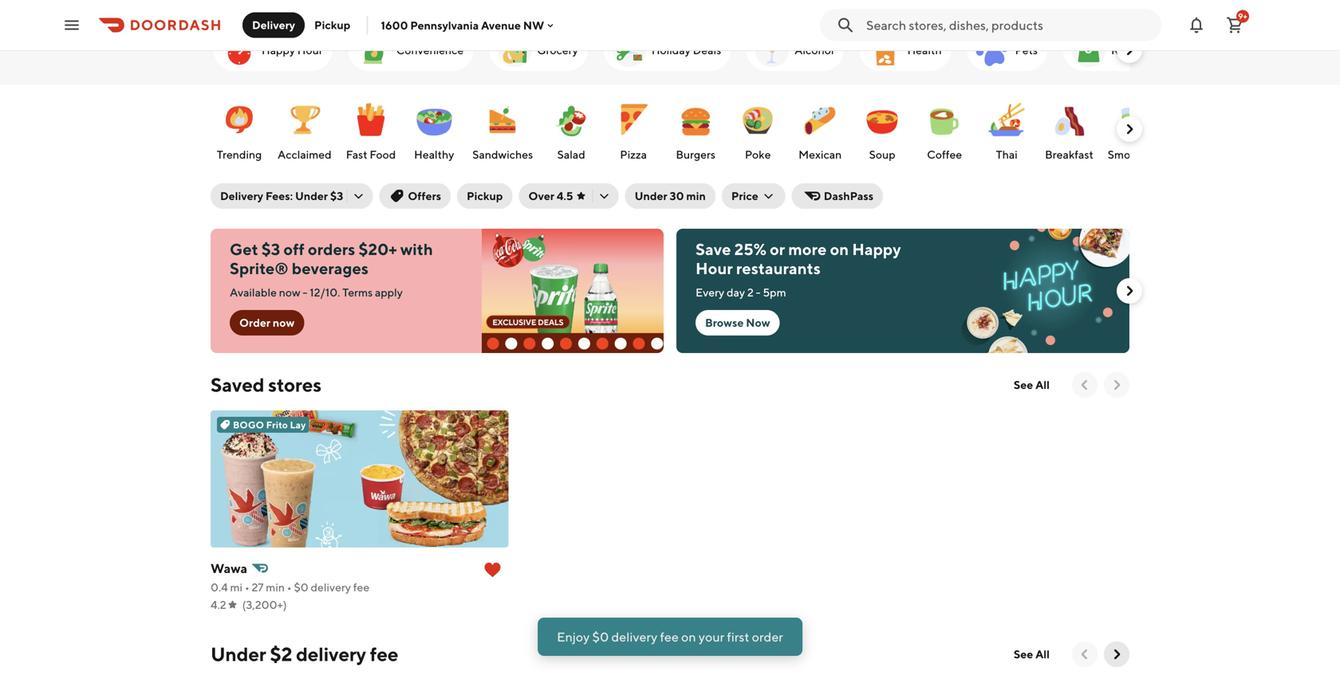 Task type: vqa. For each thing, say whether or not it's contained in the screenshot.
"Under $2 delivery fee" on the left bottom of the page
yes



Task type: locate. For each thing, give the bounding box(es) containing it.
click to remove this store from your saved list image
[[483, 561, 502, 580]]

2 next button of carousel image from the top
[[1122, 121, 1138, 137]]

notification bell image
[[1187, 16, 1206, 35]]

1 all from the top
[[1036, 379, 1050, 392]]

$3 up "sprite®"
[[262, 240, 280, 259]]

1600 pennsylvania avenue nw
[[381, 19, 544, 32]]

min right 27
[[266, 581, 285, 594]]

1 - from the left
[[303, 286, 308, 299]]

under left 30
[[635, 189, 668, 203]]

2 all from the top
[[1036, 648, 1050, 661]]

retail link
[[1064, 30, 1151, 71]]

$3
[[330, 189, 343, 203], [262, 240, 280, 259]]

min right 30
[[687, 189, 706, 203]]

hour inside save 25% or more on happy hour restaurants every day 2 - 5pm
[[696, 259, 733, 278]]

2 • from the left
[[287, 581, 292, 594]]

delivery left fees:
[[220, 189, 263, 203]]

0 vertical spatial see
[[1014, 379, 1033, 392]]

under
[[295, 189, 328, 203], [635, 189, 668, 203], [211, 643, 266, 666]]

nw
[[523, 19, 544, 32]]

1 vertical spatial $3
[[262, 240, 280, 259]]

see
[[1014, 379, 1033, 392], [1014, 648, 1033, 661]]

0 vertical spatial pickup button
[[305, 12, 360, 38]]

health
[[908, 43, 942, 57]]

1 see all link from the top
[[1004, 373, 1060, 398]]

0 horizontal spatial under
[[211, 643, 266, 666]]

available
[[230, 286, 277, 299]]

under for under $2 delivery fee
[[211, 643, 266, 666]]

holiday deals
[[652, 43, 721, 57]]

fast food
[[346, 148, 396, 161]]

0 horizontal spatial •
[[245, 581, 250, 594]]

saved stores link
[[211, 373, 322, 398]]

happy hour
[[262, 43, 323, 57]]

under $2 delivery fee
[[211, 643, 398, 666]]

all
[[1036, 379, 1050, 392], [1036, 648, 1050, 661]]

•
[[245, 581, 250, 594], [287, 581, 292, 594]]

next button of carousel image for under $2 delivery fee
[[1109, 647, 1125, 663]]

save 25% or more on happy hour restaurants every day 2 - 5pm
[[696, 240, 901, 299]]

happy down dashpass
[[852, 240, 901, 259]]

Store search: begin typing to search for stores available on DoorDash text field
[[866, 16, 1152, 34]]

fee for enjoy $0 delivery fee on your first order
[[660, 630, 679, 645]]

hour down delivery 'button' on the top of page
[[297, 43, 323, 57]]

saved stores
[[211, 374, 322, 397]]

1 horizontal spatial •
[[287, 581, 292, 594]]

previous button of carousel image for saved stores
[[1077, 377, 1093, 393]]

0 horizontal spatial hour
[[297, 43, 323, 57]]

1 vertical spatial next button of carousel image
[[1109, 377, 1125, 393]]

happy down delivery 'button' on the top of page
[[262, 43, 295, 57]]

-
[[303, 286, 308, 299], [756, 286, 761, 299]]

open menu image
[[62, 16, 81, 35]]

grocery link
[[489, 30, 588, 71]]

$3 inside get $3 off orders $20+ with sprite® beverages available now - 12/10. terms apply
[[262, 240, 280, 259]]

1 vertical spatial pickup button
[[457, 184, 513, 209]]

pickup button
[[305, 12, 360, 38], [457, 184, 513, 209]]

12/10.
[[310, 286, 340, 299]]

0 vertical spatial hour
[[297, 43, 323, 57]]

0 vertical spatial see all link
[[1004, 373, 1060, 398]]

order
[[752, 630, 783, 645]]

see all link
[[1004, 373, 1060, 398], [1004, 642, 1060, 668]]

0 horizontal spatial happy
[[262, 43, 295, 57]]

under 30 min button
[[625, 184, 716, 209]]

your
[[699, 630, 725, 645]]

delivery up happy hour at left
[[252, 18, 295, 32]]

0 horizontal spatial on
[[681, 630, 696, 645]]

over 4.5
[[529, 189, 573, 203]]

pickup button up happy hour at left
[[305, 12, 360, 38]]

convenience image
[[355, 31, 393, 69]]

pickup
[[314, 18, 351, 32], [467, 189, 503, 203]]

delivery right "$2"
[[296, 643, 366, 666]]

1 horizontal spatial -
[[756, 286, 761, 299]]

0 vertical spatial happy
[[262, 43, 295, 57]]

1 vertical spatial delivery
[[220, 189, 263, 203]]

happy inside save 25% or more on happy hour restaurants every day 2 - 5pm
[[852, 240, 901, 259]]

all for under $2 delivery fee
[[1036, 648, 1050, 661]]

or
[[770, 240, 785, 259]]

0 vertical spatial all
[[1036, 379, 1050, 392]]

1 vertical spatial hour
[[696, 259, 733, 278]]

0 vertical spatial min
[[687, 189, 706, 203]]

2 previous button of carousel image from the top
[[1077, 647, 1093, 663]]

under left "$2"
[[211, 643, 266, 666]]

1 next button of carousel image from the top
[[1122, 42, 1138, 58]]

1 vertical spatial happy
[[852, 240, 901, 259]]

0 vertical spatial next button of carousel image
[[1122, 42, 1138, 58]]

0 vertical spatial previous button of carousel image
[[1077, 377, 1093, 393]]

1 • from the left
[[245, 581, 250, 594]]

• left $​0
[[287, 581, 292, 594]]

1 vertical spatial pickup
[[467, 189, 503, 203]]

0 vertical spatial pickup
[[314, 18, 351, 32]]

1 vertical spatial on
[[681, 630, 696, 645]]

1 vertical spatial previous button of carousel image
[[1077, 647, 1093, 663]]

alcohol image
[[753, 31, 792, 69]]

2 horizontal spatial under
[[635, 189, 668, 203]]

next button of carousel image for saved stores
[[1109, 377, 1125, 393]]

poke
[[745, 148, 771, 161]]

next button of carousel image
[[1122, 283, 1138, 299], [1109, 377, 1125, 393], [1109, 647, 1125, 663]]

smoothie
[[1108, 148, 1157, 161]]

burgers
[[676, 148, 716, 161]]

delivery for delivery
[[252, 18, 295, 32]]

1 horizontal spatial happy
[[852, 240, 901, 259]]

under inside under 30 min button
[[635, 189, 668, 203]]

0 horizontal spatial -
[[303, 286, 308, 299]]

$20+
[[359, 240, 397, 259]]

see all
[[1014, 379, 1050, 392], [1014, 648, 1050, 661]]

on inside save 25% or more on happy hour restaurants every day 2 - 5pm
[[830, 240, 849, 259]]

- right 2
[[756, 286, 761, 299]]

on for fee
[[681, 630, 696, 645]]

1 vertical spatial min
[[266, 581, 285, 594]]

on right more
[[830, 240, 849, 259]]

terms
[[342, 286, 373, 299]]

2 see all link from the top
[[1004, 642, 1060, 668]]

(3,200+)
[[242, 599, 287, 612]]

0 vertical spatial see all
[[1014, 379, 1050, 392]]

see all for saved stores
[[1014, 379, 1050, 392]]

- left 12/10.
[[303, 286, 308, 299]]

previous button of carousel image for under $2 delivery fee
[[1077, 647, 1093, 663]]

see all link for under $2 delivery fee
[[1004, 642, 1060, 668]]

min
[[687, 189, 706, 203], [266, 581, 285, 594]]

delivery right $0
[[612, 630, 658, 645]]

save
[[696, 240, 731, 259]]

pickup button down sandwiches at the left top of the page
[[457, 184, 513, 209]]

see for under $2 delivery fee
[[1014, 648, 1033, 661]]

bogo
[[233, 420, 264, 431]]

0 horizontal spatial $3
[[262, 240, 280, 259]]

now right order
[[273, 316, 295, 330]]

food
[[370, 148, 396, 161]]

hour
[[297, 43, 323, 57], [696, 259, 733, 278]]

browse now
[[705, 316, 770, 330]]

see all link for saved stores
[[1004, 373, 1060, 398]]

happy hour image
[[220, 31, 259, 69]]

price
[[732, 189, 759, 203]]

30
[[670, 189, 684, 203]]

0 vertical spatial now
[[279, 286, 301, 299]]

acclaimed
[[278, 148, 332, 161]]

next button of carousel image right retail icon
[[1122, 42, 1138, 58]]

under right fees:
[[295, 189, 328, 203]]

1 vertical spatial see all
[[1014, 648, 1050, 661]]

pickup down sandwiches at the left top of the page
[[467, 189, 503, 203]]

1 vertical spatial see all link
[[1004, 642, 1060, 668]]

1 vertical spatial see
[[1014, 648, 1033, 661]]

previous button of carousel image
[[1077, 377, 1093, 393], [1077, 647, 1093, 663]]

delivery for delivery fees: under $3
[[220, 189, 263, 203]]

hour down save
[[696, 259, 733, 278]]

1 vertical spatial next button of carousel image
[[1122, 121, 1138, 137]]

1 horizontal spatial hour
[[696, 259, 733, 278]]

1 horizontal spatial pickup button
[[457, 184, 513, 209]]

0 vertical spatial delivery
[[252, 18, 295, 32]]

day
[[727, 286, 745, 299]]

1 see all from the top
[[1014, 379, 1050, 392]]

1600
[[381, 19, 408, 32]]

on for more
[[830, 240, 849, 259]]

• left 27
[[245, 581, 250, 594]]

2 - from the left
[[756, 286, 761, 299]]

frito
[[266, 420, 288, 431]]

happy
[[262, 43, 295, 57], [852, 240, 901, 259]]

delivery inside delivery 'button'
[[252, 18, 295, 32]]

pickup up happy hour at left
[[314, 18, 351, 32]]

1 see from the top
[[1014, 379, 1033, 392]]

1 horizontal spatial min
[[687, 189, 706, 203]]

2 vertical spatial next button of carousel image
[[1109, 647, 1125, 663]]

next button of carousel image up smoothie
[[1122, 121, 1138, 137]]

acclaimed link
[[274, 93, 335, 166]]

bogo frito lay
[[233, 420, 306, 431]]

holiday deals image
[[610, 31, 649, 69]]

1 items, open order cart image
[[1226, 16, 1245, 35]]

under inside under $2 delivery fee link
[[211, 643, 266, 666]]

$3 down acclaimed
[[330, 189, 343, 203]]

fee for under $2 delivery fee
[[370, 643, 398, 666]]

now left 12/10.
[[279, 286, 301, 299]]

delivery for under $2 delivery fee
[[296, 643, 366, 666]]

order now
[[239, 316, 295, 330]]

breakfast
[[1045, 148, 1094, 161]]

1 horizontal spatial $3
[[330, 189, 343, 203]]

1 previous button of carousel image from the top
[[1077, 377, 1093, 393]]

grocery image
[[496, 31, 534, 69]]

2 see all from the top
[[1014, 648, 1050, 661]]

1 horizontal spatial pickup
[[467, 189, 503, 203]]

now
[[279, 286, 301, 299], [273, 316, 295, 330]]

next button of carousel image
[[1122, 42, 1138, 58], [1122, 121, 1138, 137]]

1 vertical spatial all
[[1036, 648, 1050, 661]]

$2
[[270, 643, 292, 666]]

- inside save 25% or more on happy hour restaurants every day 2 - 5pm
[[756, 286, 761, 299]]

1 horizontal spatial on
[[830, 240, 849, 259]]

pets image
[[974, 31, 1012, 69]]

0 vertical spatial $3
[[330, 189, 343, 203]]

1 vertical spatial now
[[273, 316, 295, 330]]

happy hour link
[[214, 30, 332, 71]]

0 horizontal spatial pickup
[[314, 18, 351, 32]]

on left your
[[681, 630, 696, 645]]

fee inside under $2 delivery fee link
[[370, 643, 398, 666]]

1600 pennsylvania avenue nw button
[[381, 19, 557, 32]]

0 vertical spatial on
[[830, 240, 849, 259]]

2 see from the top
[[1014, 648, 1033, 661]]

pennsylvania
[[410, 19, 479, 32]]



Task type: describe. For each thing, give the bounding box(es) containing it.
get $3 off orders $20+ with sprite® beverages available now - 12/10. terms apply
[[230, 240, 433, 299]]

health link
[[860, 30, 952, 71]]

delivery for enjoy $0 delivery fee on your first order
[[612, 630, 658, 645]]

health image
[[866, 31, 904, 69]]

27
[[252, 581, 264, 594]]

stores
[[268, 374, 322, 397]]

convenience link
[[348, 30, 473, 71]]

order now button
[[230, 310, 304, 336]]

wawa
[[211, 561, 247, 576]]

holiday
[[652, 43, 691, 57]]

all for saved stores
[[1036, 379, 1050, 392]]

more
[[789, 240, 827, 259]]

salad
[[557, 148, 585, 161]]

under 30 min
[[635, 189, 706, 203]]

0 horizontal spatial pickup button
[[305, 12, 360, 38]]

enjoy $0 delivery fee on your first order
[[557, 630, 783, 645]]

now inside get $3 off orders $20+ with sprite® beverages available now - 12/10. terms apply
[[279, 286, 301, 299]]

dashpass
[[824, 189, 874, 203]]

0 vertical spatial next button of carousel image
[[1122, 283, 1138, 299]]

25%
[[735, 240, 767, 259]]

first
[[727, 630, 750, 645]]

avenue
[[481, 19, 521, 32]]

under $2 delivery fee link
[[211, 642, 398, 668]]

now
[[746, 316, 770, 330]]

coffee
[[927, 148, 962, 161]]

trending link
[[212, 93, 266, 166]]

5pm
[[763, 286, 786, 299]]

fast
[[346, 148, 367, 161]]

under for under 30 min
[[635, 189, 668, 203]]

over
[[529, 189, 555, 203]]

0.4
[[211, 581, 228, 594]]

now inside button
[[273, 316, 295, 330]]

fees:
[[266, 189, 293, 203]]

holiday deals link
[[604, 30, 731, 71]]

delivery button
[[243, 12, 305, 38]]

grocery
[[537, 43, 578, 57]]

off
[[284, 240, 305, 259]]

price button
[[722, 184, 786, 209]]

order
[[239, 316, 271, 330]]

retail image
[[1070, 31, 1108, 69]]

mi
[[230, 581, 243, 594]]

with
[[400, 240, 433, 259]]

1 horizontal spatial under
[[295, 189, 328, 203]]

4.5
[[557, 189, 573, 203]]

min inside under 30 min button
[[687, 189, 706, 203]]

orders
[[308, 240, 355, 259]]

2
[[747, 286, 754, 299]]

offers
[[408, 189, 441, 203]]

thai
[[996, 148, 1018, 161]]

restaurants
[[736, 259, 821, 278]]

every
[[696, 286, 725, 299]]

hour inside happy hour link
[[297, 43, 323, 57]]

deals
[[693, 43, 721, 57]]

offers button
[[379, 184, 451, 209]]

- inside get $3 off orders $20+ with sprite® beverages available now - 12/10. terms apply
[[303, 286, 308, 299]]

apply
[[375, 286, 403, 299]]

convenience
[[396, 43, 464, 57]]

9+
[[1239, 12, 1248, 21]]

pizza
[[620, 148, 647, 161]]

alcohol
[[795, 43, 834, 57]]

lay
[[290, 420, 306, 431]]

get
[[230, 240, 258, 259]]

$0
[[592, 630, 609, 645]]

see for saved stores
[[1014, 379, 1033, 392]]

trending
[[217, 148, 262, 161]]

browse
[[705, 316, 744, 330]]

0.4 mi • 27 min • $​0 delivery fee
[[211, 581, 370, 594]]

pets
[[1015, 43, 1038, 57]]

over 4.5 button
[[519, 184, 619, 209]]

healthy
[[414, 148, 454, 161]]

see all for under $2 delivery fee
[[1014, 648, 1050, 661]]

alcohol link
[[747, 30, 844, 71]]

saved
[[211, 374, 264, 397]]

beverages
[[292, 259, 369, 278]]

mexican
[[799, 148, 842, 161]]

0 horizontal spatial min
[[266, 581, 285, 594]]

$​0
[[294, 581, 308, 594]]

delivery fees: under $3
[[220, 189, 343, 203]]

enjoy
[[557, 630, 590, 645]]

pets link
[[967, 30, 1048, 71]]

sandwiches
[[473, 148, 533, 161]]

soup
[[869, 148, 896, 161]]

delivery right $​0
[[311, 581, 351, 594]]

sprite®
[[230, 259, 289, 278]]

4.2
[[211, 599, 226, 612]]



